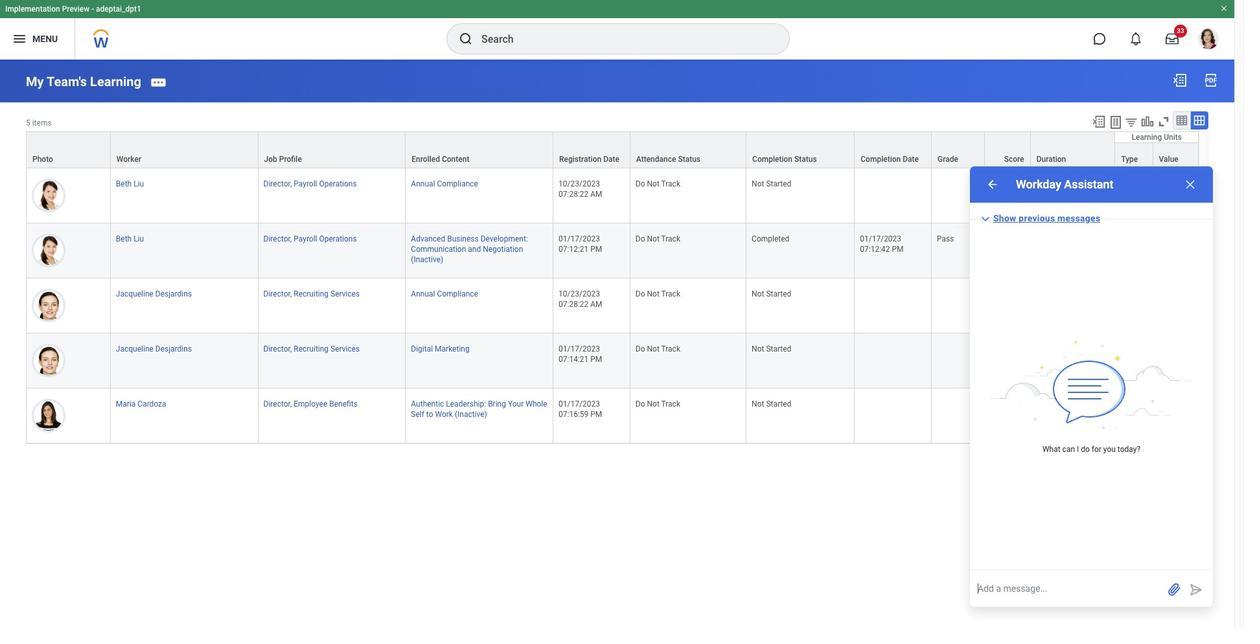 Task type: describe. For each thing, give the bounding box(es) containing it.
registration
[[559, 155, 601, 164]]

digital marketing link
[[411, 342, 470, 354]]

Add a message... text field
[[970, 571, 1164, 607]]

director, payroll operations link for annual
[[263, 177, 357, 188]]

job
[[264, 155, 277, 164]]

pm for 01/17/2023 07:16:59 pm
[[591, 410, 602, 419]]

type button
[[1116, 143, 1153, 168]]

authentic
[[411, 400, 444, 409]]

do not track for advanced business development: communication and negotiation (inactive) link
[[636, 235, 680, 244]]

attendance status button
[[630, 132, 746, 168]]

row containing type
[[26, 142, 1199, 168]]

enrolled
[[412, 155, 440, 164]]

not started element for digital marketing link
[[752, 342, 791, 354]]

beth for advanced business development: communication and negotiation (inactive)
[[116, 235, 132, 244]]

enrolled content button
[[406, 132, 553, 168]]

send image
[[1188, 583, 1204, 598]]

10/23/2023 07:28:22 am for operations
[[559, 179, 602, 199]]

do for advanced business development: communication and negotiation (inactive) link
[[636, 235, 645, 244]]

0 for 10/23/2023 07:28:22 am
[[1021, 179, 1025, 188]]

registration date
[[559, 155, 619, 164]]

liu for advanced
[[134, 235, 144, 244]]

registration date button
[[553, 132, 630, 168]]

completion status button
[[747, 132, 854, 168]]

employee
[[294, 400, 327, 409]]

employee's photo (maria cardoza) image
[[32, 399, 65, 433]]

i
[[1077, 445, 1079, 454]]

photo button
[[27, 132, 110, 168]]

liu for annual
[[134, 179, 144, 188]]

close environment banner image
[[1220, 5, 1228, 12]]

director, for director, employee benefits link at the left bottom
[[263, 400, 292, 409]]

track for advanced business development: communication and negotiation (inactive) link
[[661, 235, 680, 244]]

annual compliance link for director, payroll operations
[[411, 177, 478, 188]]

self
[[411, 410, 424, 419]]

01/17/2023 07:16:59 pm
[[559, 400, 602, 419]]

score
[[1004, 155, 1024, 164]]

services for digital marketing
[[331, 345, 360, 354]]

previous
[[1019, 213, 1055, 223]]

assistant
[[1064, 178, 1114, 191]]

search image
[[458, 31, 474, 47]]

show previous messages button
[[978, 209, 1104, 229]]

attendance
[[636, 155, 676, 164]]

maria cardoza
[[116, 400, 166, 409]]

team's
[[47, 74, 87, 89]]

implementation
[[5, 5, 60, 14]]

track for digital marketing link
[[661, 345, 680, 354]]

completion date
[[861, 155, 919, 164]]

learning inside popup button
[[1132, 133, 1162, 142]]

employee's photo (beth liu) image for toolbar within the my team's learning main content
[[32, 179, 65, 212]]

benefits
[[329, 400, 358, 409]]

can
[[1062, 445, 1075, 454]]

6 row from the top
[[26, 334, 1199, 389]]

not started for director, payroll operations annual compliance link
[[752, 179, 791, 188]]

annual for director, payroll operations
[[411, 179, 435, 188]]

director, recruiting services link for annual
[[263, 287, 360, 299]]

33 button
[[1158, 25, 1187, 53]]

value
[[1159, 155, 1179, 164]]

track for director, payroll operations annual compliance link
[[661, 179, 680, 188]]

leadership:
[[446, 400, 486, 409]]

job profile
[[264, 155, 302, 164]]

completion date column header
[[855, 131, 932, 169]]

do not track element for not started element related to director, payroll operations annual compliance link
[[636, 177, 680, 188]]

items
[[32, 118, 52, 127]]

today?
[[1118, 445, 1141, 454]]

status for completion status
[[794, 155, 817, 164]]

5 items
[[26, 118, 52, 127]]

date for completion date
[[903, 155, 919, 164]]

enrolled content
[[412, 155, 469, 164]]

menu button
[[0, 18, 75, 60]]

07:16:59
[[559, 410, 589, 419]]

advanced business development: communication and negotiation (inactive) link
[[411, 232, 528, 264]]

arrow left image
[[986, 178, 999, 191]]

07:28:22 for director, recruiting services
[[559, 300, 589, 309]]

do not track for digital marketing link
[[636, 345, 680, 354]]

adeptai_dpt1
[[96, 5, 141, 14]]

score button
[[985, 132, 1030, 168]]

worker
[[117, 155, 141, 164]]

maria
[[116, 400, 136, 409]]

worker button
[[111, 132, 258, 168]]

messages
[[1058, 213, 1101, 223]]

authentic leadership: bring your whole self to work (inactive) link
[[411, 397, 547, 419]]

do not track element for not started element associated with authentic leadership: bring your whole self to work (inactive) 'link'
[[636, 397, 680, 409]]

2 employee's photo (jacqueline desjardins) image from the top
[[32, 344, 65, 378]]

cardoza
[[138, 400, 166, 409]]

(inactive) inside authentic leadership: bring your whole self to work (inactive)
[[455, 410, 487, 419]]

director, for director, recruiting services link corresponding to digital
[[263, 345, 292, 354]]

5 row from the top
[[26, 279, 1199, 334]]

and
[[468, 245, 481, 254]]

pm for 01/17/2023 07:12:21 pm
[[591, 245, 602, 254]]

implementation preview -   adeptai_dpt1
[[5, 5, 141, 14]]

annual compliance link for director, recruiting services
[[411, 287, 478, 299]]

profile logan mcneil image
[[1198, 29, 1219, 52]]

export to excel image for view printable version (pdf) image at the top right of page
[[1172, 73, 1188, 88]]

payroll for annual compliance
[[294, 179, 317, 188]]

negotiation
[[483, 245, 523, 254]]

do not track element for not started element associated with digital marketing link
[[636, 342, 680, 354]]

director, payroll operations link for advanced
[[263, 232, 357, 244]]

07:12:42
[[860, 245, 890, 254]]

photo
[[32, 155, 53, 164]]

show previous messages
[[993, 213, 1101, 223]]

job profile button
[[258, 132, 405, 168]]

menu
[[32, 33, 58, 44]]

started for authentic leadership: bring your whole self to work (inactive) 'link'
[[766, 400, 791, 409]]

pm for 01/17/2023 07:14:21 pm
[[591, 355, 602, 364]]

director, employee benefits link
[[263, 397, 358, 409]]

01/17/2023 07:14:21 pm
[[559, 345, 602, 364]]

do for digital marketing link
[[636, 345, 645, 354]]

chevron down small image
[[978, 211, 993, 227]]

beth liu for annual
[[116, 179, 144, 188]]

row containing learning units
[[26, 131, 1199, 169]]

operations for annual compliance
[[319, 179, 357, 188]]

services for annual compliance
[[331, 290, 360, 299]]

completed element
[[752, 232, 789, 244]]

do not track element for the completed element
[[636, 232, 680, 244]]

duration button
[[1031, 132, 1115, 168]]

view printable version (pdf) image
[[1203, 73, 1219, 88]]

07:28:22 for director, payroll operations
[[559, 190, 589, 199]]

beth liu for advanced
[[116, 235, 144, 244]]

profile
[[279, 155, 302, 164]]

maria cardoza link
[[116, 397, 166, 409]]

01/17/2023 for 07:14:21
[[559, 345, 600, 354]]

digital
[[411, 345, 433, 354]]

director, for director, recruiting services link associated with annual
[[263, 290, 292, 299]]

for
[[1092, 445, 1102, 454]]

07:12:21
[[559, 245, 589, 254]]

work
[[435, 410, 453, 419]]

director, recruiting services for annual compliance
[[263, 290, 360, 299]]

4 row from the top
[[26, 223, 1199, 279]]

01/17/2023 for 07:12:21
[[559, 235, 600, 244]]

annual compliance for director, recruiting services
[[411, 290, 478, 299]]

what
[[1043, 445, 1061, 454]]

completion for completion date
[[861, 155, 901, 164]]

whole
[[526, 400, 547, 409]]

completion date button
[[855, 132, 931, 168]]

not started for authentic leadership: bring your whole self to work (inactive) 'link'
[[752, 400, 791, 409]]

director, employee benefits
[[263, 400, 358, 409]]

grade
[[938, 155, 958, 164]]

01/17/2023 07:12:21 pm
[[559, 235, 602, 254]]

pm for 01/17/2023 07:12:42 pm
[[892, 245, 904, 254]]

do not track for authentic leadership: bring your whole self to work (inactive) 'link'
[[636, 400, 680, 409]]

jacqueline for annual compliance
[[116, 290, 153, 299]]

completed
[[752, 235, 789, 244]]

beth liu link for advanced
[[116, 232, 144, 244]]

communication
[[411, 245, 466, 254]]

track for director, recruiting services's annual compliance link
[[661, 290, 680, 299]]

advanced
[[411, 235, 445, 244]]

am for director, payroll operations
[[591, 190, 602, 199]]

jacqueline desjardins link for annual
[[116, 287, 192, 299]]



Task type: locate. For each thing, give the bounding box(es) containing it.
1 completion from the left
[[752, 155, 793, 164]]

1 vertical spatial 07:28:22
[[559, 300, 589, 309]]

2 beth liu from the top
[[116, 235, 144, 244]]

notifications large image
[[1130, 32, 1142, 45]]

0 vertical spatial operations
[[319, 179, 357, 188]]

1 beth from the top
[[116, 179, 132, 188]]

pm right 07:12:21
[[591, 245, 602, 254]]

not started for digital marketing link
[[752, 345, 791, 354]]

not
[[647, 179, 660, 188], [752, 179, 764, 188], [647, 235, 660, 244], [647, 290, 660, 299], [752, 290, 764, 299], [647, 345, 660, 354], [752, 345, 764, 354], [647, 400, 660, 409], [752, 400, 764, 409]]

2 jacqueline from the top
[[116, 345, 153, 354]]

started for director, recruiting services's annual compliance link
[[766, 290, 791, 299]]

01/17/2023 inside "01/17/2023 07:16:59 pm"
[[559, 400, 600, 409]]

you
[[1103, 445, 1116, 454]]

am up the 01/17/2023 07:14:21 pm
[[591, 300, 602, 309]]

date inside column header
[[903, 155, 919, 164]]

1 vertical spatial export to excel image
[[1092, 115, 1106, 129]]

0 vertical spatial payroll
[[294, 179, 317, 188]]

do for director, payroll operations annual compliance link
[[636, 179, 645, 188]]

1 services from the top
[[331, 290, 360, 299]]

2 director, recruiting services link from the top
[[263, 342, 360, 354]]

2 started from the top
[[766, 290, 791, 299]]

0 vertical spatial services
[[331, 290, 360, 299]]

10/23/2023 down registration
[[559, 179, 600, 188]]

date right registration
[[603, 155, 619, 164]]

units
[[1164, 133, 1182, 142]]

0 vertical spatial director, recruiting services
[[263, 290, 360, 299]]

desjardins for digital
[[155, 345, 192, 354]]

desjardins for annual
[[155, 290, 192, 299]]

annual compliance link down enrolled content
[[411, 177, 478, 188]]

2 jacqueline desjardins link from the top
[[116, 342, 192, 354]]

2 annual from the top
[[411, 290, 435, 299]]

2 desjardins from the top
[[155, 345, 192, 354]]

1 jacqueline from the top
[[116, 290, 153, 299]]

status inside popup button
[[794, 155, 817, 164]]

0
[[1021, 179, 1025, 188], [1021, 400, 1025, 409]]

completion inside popup button
[[752, 155, 793, 164]]

1 vertical spatial annual compliance link
[[411, 287, 478, 299]]

marketing
[[435, 345, 470, 354]]

1 10/23/2023 from the top
[[559, 179, 600, 188]]

1 status from the left
[[678, 155, 701, 164]]

0 vertical spatial jacqueline desjardins
[[116, 290, 192, 299]]

1 annual compliance from the top
[[411, 179, 478, 188]]

4 director, from the top
[[263, 345, 292, 354]]

export to excel image left export to worksheets 'icon'
[[1092, 115, 1106, 129]]

do not track element
[[636, 177, 680, 188], [636, 232, 680, 244], [636, 287, 680, 299], [636, 342, 680, 354], [636, 397, 680, 409]]

type
[[1121, 155, 1138, 164]]

my team's learning
[[26, 74, 141, 89]]

10/23/2023 07:28:22 am down 07:12:21
[[559, 290, 602, 309]]

status inside popup button
[[678, 155, 701, 164]]

1 horizontal spatial status
[[794, 155, 817, 164]]

recruiting for annual compliance
[[294, 290, 329, 299]]

operations
[[319, 179, 357, 188], [319, 235, 357, 244]]

2 am from the top
[[591, 300, 602, 309]]

2 liu from the top
[[134, 235, 144, 244]]

3 do from the top
[[636, 290, 645, 299]]

1 horizontal spatial completion
[[861, 155, 901, 164]]

2 10/23/2023 from the top
[[559, 290, 600, 299]]

01/17/2023 inside 01/17/2023 07:12:42 pm
[[860, 235, 901, 244]]

beth liu link for annual
[[116, 177, 144, 188]]

cell
[[855, 168, 932, 223], [1031, 168, 1116, 223], [1116, 168, 1153, 223], [1153, 168, 1199, 223], [985, 223, 1031, 279], [1031, 223, 1116, 279], [1116, 223, 1153, 279], [1153, 223, 1199, 279], [855, 279, 932, 334], [985, 279, 1031, 334], [1031, 279, 1116, 334], [1116, 279, 1153, 334], [1153, 279, 1199, 334], [855, 334, 932, 389], [985, 334, 1031, 389], [1031, 334, 1116, 389], [1116, 334, 1153, 389], [1153, 334, 1199, 389], [855, 389, 932, 444], [1031, 389, 1116, 444], [1116, 389, 1153, 444], [1153, 389, 1199, 444]]

01/17/2023 07:12:42 pm
[[860, 235, 904, 254]]

fullscreen image
[[1157, 115, 1171, 129]]

1 recruiting from the top
[[294, 290, 329, 299]]

duration
[[1037, 155, 1066, 164]]

1 payroll from the top
[[294, 179, 317, 188]]

2 do from the top
[[636, 235, 645, 244]]

0 vertical spatial 10/23/2023
[[559, 179, 600, 188]]

annual down the "communication"
[[411, 290, 435, 299]]

1 date from the left
[[603, 155, 619, 164]]

2 beth from the top
[[116, 235, 132, 244]]

1 vertical spatial 0
[[1021, 400, 1025, 409]]

(inactive) down leadership:
[[455, 410, 487, 419]]

0 vertical spatial annual compliance link
[[411, 177, 478, 188]]

1 jacqueline desjardins link from the top
[[116, 287, 192, 299]]

not started element for director, payroll operations annual compliance link
[[752, 177, 791, 188]]

jacqueline desjardins link for digital
[[116, 342, 192, 354]]

5 do from the top
[[636, 400, 645, 409]]

track for authentic leadership: bring your whole self to work (inactive) 'link'
[[661, 400, 680, 409]]

2 director, from the top
[[263, 235, 292, 244]]

authentic leadership: bring your whole self to work (inactive)
[[411, 400, 547, 419]]

0 vertical spatial annual
[[411, 179, 435, 188]]

compliance down content
[[437, 179, 478, 188]]

pass
[[937, 235, 954, 244]]

1 employee's photo (jacqueline desjardins) image from the top
[[32, 289, 65, 323]]

3 do not track from the top
[[636, 290, 680, 299]]

0 vertical spatial director, recruiting services link
[[263, 287, 360, 299]]

0 vertical spatial (inactive)
[[411, 255, 443, 264]]

expand table image
[[1193, 114, 1206, 127]]

1 horizontal spatial date
[[903, 155, 919, 164]]

3 do not track element from the top
[[636, 287, 680, 299]]

2 not started from the top
[[752, 290, 791, 299]]

workday assistant region
[[970, 167, 1213, 607]]

4 do from the top
[[636, 345, 645, 354]]

3 row from the top
[[26, 168, 1199, 223]]

01/17/2023 for 07:12:42
[[860, 235, 901, 244]]

liu
[[134, 179, 144, 188], [134, 235, 144, 244]]

toolbar
[[1086, 111, 1209, 131]]

2 compliance from the top
[[437, 290, 478, 299]]

desjardins
[[155, 290, 192, 299], [155, 345, 192, 354]]

annual compliance down enrolled content
[[411, 179, 478, 188]]

learning
[[90, 74, 141, 89], [1132, 133, 1162, 142]]

07:28:22 up the 01/17/2023 07:14:21 pm
[[559, 300, 589, 309]]

0 vertical spatial 0
[[1021, 179, 1025, 188]]

1 director, payroll operations link from the top
[[263, 177, 357, 188]]

2 beth liu link from the top
[[116, 232, 144, 244]]

director,
[[263, 179, 292, 188], [263, 235, 292, 244], [263, 290, 292, 299], [263, 345, 292, 354], [263, 400, 292, 409]]

1 vertical spatial jacqueline desjardins
[[116, 345, 192, 354]]

1 desjardins from the top
[[155, 290, 192, 299]]

what can i do for you today?
[[1043, 445, 1141, 454]]

annual compliance
[[411, 179, 478, 188], [411, 290, 478, 299]]

director, recruiting services for digital marketing
[[263, 345, 360, 354]]

am for director, recruiting services
[[591, 300, 602, 309]]

07:14:21
[[559, 355, 589, 364]]

0 vertical spatial beth
[[116, 179, 132, 188]]

learning units
[[1132, 133, 1182, 142]]

1 annual from the top
[[411, 179, 435, 188]]

01/17/2023 for 07:16:59
[[559, 400, 600, 409]]

2 track from the top
[[661, 235, 680, 244]]

workday assistant
[[1016, 178, 1114, 191]]

recruiting for digital marketing
[[294, 345, 329, 354]]

10/23/2023 07:28:22 am down registration
[[559, 179, 602, 199]]

5 track from the top
[[661, 400, 680, 409]]

export to excel image left view printable version (pdf) image at the top right of page
[[1172, 73, 1188, 88]]

1 do not track element from the top
[[636, 177, 680, 188]]

1 vertical spatial employee's photo (beth liu) image
[[32, 234, 65, 268]]

1 vertical spatial desjardins
[[155, 345, 192, 354]]

01/17/2023 up 07:12:42
[[860, 235, 901, 244]]

compliance down advanced business development: communication and negotiation (inactive)
[[437, 290, 478, 299]]

Search Workday  search field
[[481, 25, 763, 53]]

my team's learning element
[[26, 74, 141, 89]]

10/23/2023 down 07:12:21
[[559, 290, 600, 299]]

compliance
[[437, 179, 478, 188], [437, 290, 478, 299]]

jacqueline desjardins for digital
[[116, 345, 192, 354]]

beth liu link
[[116, 177, 144, 188], [116, 232, 144, 244]]

10/23/2023 for director, recruiting services
[[559, 290, 600, 299]]

director, payroll operations
[[263, 179, 357, 188], [263, 235, 357, 244]]

2 do not track from the top
[[636, 235, 680, 244]]

1 vertical spatial services
[[331, 345, 360, 354]]

1 vertical spatial beth liu
[[116, 235, 144, 244]]

1 liu from the top
[[134, 179, 144, 188]]

1 employee's photo (beth liu) image from the top
[[32, 179, 65, 212]]

employee's photo (beth liu) image for row containing type
[[32, 234, 65, 268]]

digital marketing
[[411, 345, 470, 354]]

1 0 from the top
[[1021, 179, 1025, 188]]

pm inside the 01/17/2023 07:14:21 pm
[[591, 355, 602, 364]]

show
[[993, 213, 1016, 223]]

1 vertical spatial payroll
[[294, 235, 317, 244]]

07:28:22 down registration
[[559, 190, 589, 199]]

pm right 07:12:42
[[892, 245, 904, 254]]

0 for 01/17/2023 07:16:59 pm
[[1021, 400, 1025, 409]]

justify image
[[12, 31, 27, 47]]

01/17/2023
[[559, 235, 600, 244], [860, 235, 901, 244], [559, 345, 600, 354], [559, 400, 600, 409]]

director, payroll operations for advanced business development: communication and negotiation (inactive)
[[263, 235, 357, 244]]

my team's learning main content
[[0, 60, 1234, 456]]

1 not started element from the top
[[752, 177, 791, 188]]

10/23/2023 07:28:22 am
[[559, 179, 602, 199], [559, 290, 602, 309]]

1 vertical spatial annual compliance
[[411, 290, 478, 299]]

2 annual compliance from the top
[[411, 290, 478, 299]]

completion inside popup button
[[861, 155, 901, 164]]

do not track
[[636, 179, 680, 188], [636, 235, 680, 244], [636, 290, 680, 299], [636, 345, 680, 354], [636, 400, 680, 409]]

2 services from the top
[[331, 345, 360, 354]]

1 not started from the top
[[752, 179, 791, 188]]

1 do not track from the top
[[636, 179, 680, 188]]

annual compliance for director, payroll operations
[[411, 179, 478, 188]]

jacqueline desjardins link
[[116, 287, 192, 299], [116, 342, 192, 354]]

3 track from the top
[[661, 290, 680, 299]]

x image
[[1184, 178, 1197, 191]]

0 horizontal spatial learning
[[90, 74, 141, 89]]

1 vertical spatial operations
[[319, 235, 357, 244]]

1 do from the top
[[636, 179, 645, 188]]

0 horizontal spatial date
[[603, 155, 619, 164]]

0 vertical spatial learning
[[90, 74, 141, 89]]

1 vertical spatial director, recruiting services link
[[263, 342, 360, 354]]

pm right 07:14:21
[[591, 355, 602, 364]]

compliance for director, payroll operations
[[437, 179, 478, 188]]

07:28:22
[[559, 190, 589, 199], [559, 300, 589, 309]]

0 horizontal spatial status
[[678, 155, 701, 164]]

status for attendance status
[[678, 155, 701, 164]]

employee's photo (jacqueline desjardins) image
[[32, 289, 65, 323], [32, 344, 65, 378]]

export to worksheets image
[[1108, 115, 1124, 130]]

director, recruiting services link
[[263, 287, 360, 299], [263, 342, 360, 354]]

1 vertical spatial annual
[[411, 290, 435, 299]]

2 07:28:22 from the top
[[559, 300, 589, 309]]

2 recruiting from the top
[[294, 345, 329, 354]]

application
[[970, 571, 1213, 607]]

01/17/2023 up 07:12:21
[[559, 235, 600, 244]]

2 annual compliance link from the top
[[411, 287, 478, 299]]

attendance status
[[636, 155, 701, 164]]

-
[[91, 5, 94, 14]]

1 10/23/2023 07:28:22 am from the top
[[559, 179, 602, 199]]

0 vertical spatial compliance
[[437, 179, 478, 188]]

export to excel image for export to worksheets 'icon'
[[1092, 115, 1106, 129]]

services
[[331, 290, 360, 299], [331, 345, 360, 354]]

1 am from the top
[[591, 190, 602, 199]]

10/23/2023
[[559, 179, 600, 188], [559, 290, 600, 299]]

10/23/2023 for director, payroll operations
[[559, 179, 600, 188]]

expand/collapse chart image
[[1141, 115, 1155, 129]]

not started for director, recruiting services's annual compliance link
[[752, 290, 791, 299]]

(inactive)
[[411, 255, 443, 264], [455, 410, 487, 419]]

2 payroll from the top
[[294, 235, 317, 244]]

0 vertical spatial desjardins
[[155, 290, 192, 299]]

2 do not track element from the top
[[636, 232, 680, 244]]

1 vertical spatial (inactive)
[[455, 410, 487, 419]]

started for director, payroll operations annual compliance link
[[766, 179, 791, 188]]

not started element for director, recruiting services's annual compliance link
[[752, 287, 791, 299]]

1 director, recruiting services from the top
[[263, 290, 360, 299]]

am down registration date
[[591, 190, 602, 199]]

1 row from the top
[[26, 131, 1199, 169]]

pm inside 01/17/2023 07:12:21 pm
[[591, 245, 602, 254]]

grade button
[[932, 132, 985, 168]]

1 vertical spatial jacqueline
[[116, 345, 153, 354]]

5
[[26, 118, 30, 127]]

3 not started element from the top
[[752, 342, 791, 354]]

1 director, from the top
[[263, 179, 292, 188]]

1 jacqueline desjardins from the top
[[116, 290, 192, 299]]

1 vertical spatial 10/23/2023 07:28:22 am
[[559, 290, 602, 309]]

your
[[508, 400, 524, 409]]

1 07:28:22 from the top
[[559, 190, 589, 199]]

10/23/2023 07:28:22 am for services
[[559, 290, 602, 309]]

annual down enrolled at left
[[411, 179, 435, 188]]

recruiting
[[294, 290, 329, 299], [294, 345, 329, 354]]

0 vertical spatial export to excel image
[[1172, 73, 1188, 88]]

row
[[26, 131, 1199, 169], [26, 142, 1199, 168], [26, 168, 1199, 223], [26, 223, 1199, 279], [26, 279, 1199, 334], [26, 334, 1199, 389], [26, 389, 1199, 444]]

0 horizontal spatial completion
[[752, 155, 793, 164]]

development:
[[481, 235, 528, 244]]

2 date from the left
[[903, 155, 919, 164]]

beth for annual compliance
[[116, 179, 132, 188]]

1 vertical spatial employee's photo (jacqueline desjardins) image
[[32, 344, 65, 378]]

0 vertical spatial beth liu link
[[116, 177, 144, 188]]

table image
[[1176, 114, 1188, 127]]

4 do not track from the top
[[636, 345, 680, 354]]

2 status from the left
[[794, 155, 817, 164]]

0 vertical spatial 07:28:22
[[559, 190, 589, 199]]

1 vertical spatial beth
[[116, 235, 132, 244]]

jacqueline desjardins
[[116, 290, 192, 299], [116, 345, 192, 354]]

5 do not track from the top
[[636, 400, 680, 409]]

0 vertical spatial employee's photo (beth liu) image
[[32, 179, 65, 212]]

2 jacqueline desjardins from the top
[[116, 345, 192, 354]]

3 not started from the top
[[752, 345, 791, 354]]

33
[[1177, 27, 1184, 34]]

learning units button
[[1116, 132, 1198, 142]]

1 vertical spatial director, payroll operations link
[[263, 232, 357, 244]]

01/17/2023 up 07:14:21
[[559, 345, 600, 354]]

pm inside 01/17/2023 07:12:42 pm
[[892, 245, 904, 254]]

1 operations from the top
[[319, 179, 357, 188]]

annual compliance link down the "communication"
[[411, 287, 478, 299]]

annual
[[411, 179, 435, 188], [411, 290, 435, 299]]

do for authentic leadership: bring your whole self to work (inactive) 'link'
[[636, 400, 645, 409]]

5 director, from the top
[[263, 400, 292, 409]]

2 director, recruiting services from the top
[[263, 345, 360, 354]]

menu banner
[[0, 0, 1234, 60]]

employee's photo (beth liu) image
[[32, 179, 65, 212], [32, 234, 65, 268]]

annual compliance link
[[411, 177, 478, 188], [411, 287, 478, 299]]

do
[[1081, 445, 1090, 454]]

0 vertical spatial am
[[591, 190, 602, 199]]

0 vertical spatial beth liu
[[116, 179, 144, 188]]

01/17/2023 inside the 01/17/2023 07:14:21 pm
[[559, 345, 600, 354]]

2 10/23/2023 07:28:22 am from the top
[[559, 290, 602, 309]]

annual compliance down the "communication"
[[411, 290, 478, 299]]

0 vertical spatial 10/23/2023 07:28:22 am
[[559, 179, 602, 199]]

pm right 07:16:59
[[591, 410, 602, 419]]

do for director, recruiting services's annual compliance link
[[636, 290, 645, 299]]

learning down expand/collapse chart image
[[1132, 133, 1162, 142]]

1 director, payroll operations from the top
[[263, 179, 357, 188]]

1 vertical spatial jacqueline desjardins link
[[116, 342, 192, 354]]

status
[[678, 155, 701, 164], [794, 155, 817, 164]]

inbox large image
[[1166, 32, 1179, 45]]

preview
[[62, 5, 90, 14]]

1 beth liu from the top
[[116, 179, 144, 188]]

2 row from the top
[[26, 142, 1199, 168]]

1 horizontal spatial learning
[[1132, 133, 1162, 142]]

0 vertical spatial jacqueline
[[116, 290, 153, 299]]

01/17/2023 up 07:16:59
[[559, 400, 600, 409]]

2 0 from the top
[[1021, 400, 1025, 409]]

1 vertical spatial liu
[[134, 235, 144, 244]]

pm inside "01/17/2023 07:16:59 pm"
[[591, 410, 602, 419]]

to
[[426, 410, 433, 419]]

01/17/2023 inside 01/17/2023 07:12:21 pm
[[559, 235, 600, 244]]

2 operations from the top
[[319, 235, 357, 244]]

0 vertical spatial director, payroll operations link
[[263, 177, 357, 188]]

completion for completion status
[[752, 155, 793, 164]]

2 completion from the left
[[861, 155, 901, 164]]

date for registration date
[[603, 155, 619, 164]]

0 horizontal spatial (inactive)
[[411, 255, 443, 264]]

4 not started from the top
[[752, 400, 791, 409]]

(inactive) inside advanced business development: communication and negotiation (inactive)
[[411, 255, 443, 264]]

1 vertical spatial director, recruiting services
[[263, 345, 360, 354]]

jacqueline desjardins for annual
[[116, 290, 192, 299]]

learning right the team's
[[90, 74, 141, 89]]

0 vertical spatial employee's photo (jacqueline desjardins) image
[[32, 289, 65, 323]]

export to excel image
[[1172, 73, 1188, 88], [1092, 115, 1106, 129]]

do not track element for director, recruiting services's annual compliance link's not started element
[[636, 287, 680, 299]]

my
[[26, 74, 44, 89]]

2 employee's photo (beth liu) image from the top
[[32, 234, 65, 268]]

track
[[661, 179, 680, 188], [661, 235, 680, 244], [661, 290, 680, 299], [661, 345, 680, 354], [661, 400, 680, 409]]

value button
[[1153, 143, 1198, 168]]

1 vertical spatial recruiting
[[294, 345, 329, 354]]

business
[[447, 235, 479, 244]]

1 vertical spatial director, payroll operations
[[263, 235, 357, 244]]

4 track from the top
[[661, 345, 680, 354]]

not started
[[752, 179, 791, 188], [752, 290, 791, 299], [752, 345, 791, 354], [752, 400, 791, 409]]

1 vertical spatial learning
[[1132, 133, 1162, 142]]

(inactive) down the "communication"
[[411, 255, 443, 264]]

upload clip image
[[1166, 582, 1182, 597]]

director, recruiting services link for digital
[[263, 342, 360, 354]]

1 vertical spatial am
[[591, 300, 602, 309]]

bring
[[488, 400, 506, 409]]

1 vertical spatial beth liu link
[[116, 232, 144, 244]]

0 vertical spatial jacqueline desjardins link
[[116, 287, 192, 299]]

3 started from the top
[[766, 345, 791, 354]]

1 director, recruiting services link from the top
[[263, 287, 360, 299]]

0 vertical spatial director, payroll operations
[[263, 179, 357, 188]]

5 do not track element from the top
[[636, 397, 680, 409]]

1 horizontal spatial export to excel image
[[1172, 73, 1188, 88]]

pm
[[591, 245, 602, 254], [892, 245, 904, 254], [591, 355, 602, 364], [591, 410, 602, 419]]

operations for advanced business development: communication and negotiation (inactive)
[[319, 235, 357, 244]]

started for digital marketing link
[[766, 345, 791, 354]]

compliance for director, recruiting services
[[437, 290, 478, 299]]

0 vertical spatial annual compliance
[[411, 179, 478, 188]]

4 not started element from the top
[[752, 397, 791, 409]]

row containing maria cardoza
[[26, 389, 1199, 444]]

3 director, from the top
[[263, 290, 292, 299]]

workday
[[1016, 178, 1061, 191]]

0 vertical spatial liu
[[134, 179, 144, 188]]

1 compliance from the top
[[437, 179, 478, 188]]

4 do not track element from the top
[[636, 342, 680, 354]]

0 horizontal spatial export to excel image
[[1092, 115, 1106, 129]]

0 vertical spatial recruiting
[[294, 290, 329, 299]]

director, payroll operations for annual compliance
[[263, 179, 357, 188]]

annual for director, recruiting services
[[411, 290, 435, 299]]

toolbar inside the my team's learning main content
[[1086, 111, 1209, 131]]

select to filter grid data image
[[1124, 115, 1139, 129]]

payroll for advanced business development: communication and negotiation (inactive)
[[294, 235, 317, 244]]

7 row from the top
[[26, 389, 1199, 444]]

completion status
[[752, 155, 817, 164]]

pass element
[[937, 232, 954, 244]]

1 started from the top
[[766, 179, 791, 188]]

2 director, payroll operations link from the top
[[263, 232, 357, 244]]

4 started from the top
[[766, 400, 791, 409]]

2 director, payroll operations from the top
[[263, 235, 357, 244]]

1 vertical spatial compliance
[[437, 290, 478, 299]]

advanced business development: communication and negotiation (inactive)
[[411, 235, 528, 264]]

1 annual compliance link from the top
[[411, 177, 478, 188]]

not started element for authentic leadership: bring your whole self to work (inactive) 'link'
[[752, 397, 791, 409]]

jacqueline for digital marketing
[[116, 345, 153, 354]]

date left grade
[[903, 155, 919, 164]]

1 vertical spatial 10/23/2023
[[559, 290, 600, 299]]

1 horizontal spatial (inactive)
[[455, 410, 487, 419]]

not started element
[[752, 177, 791, 188], [752, 287, 791, 299], [752, 342, 791, 354], [752, 397, 791, 409]]



Task type: vqa. For each thing, say whether or not it's contained in the screenshot.
2nd the Expense from the top of the "List" containing Manage Filters
no



